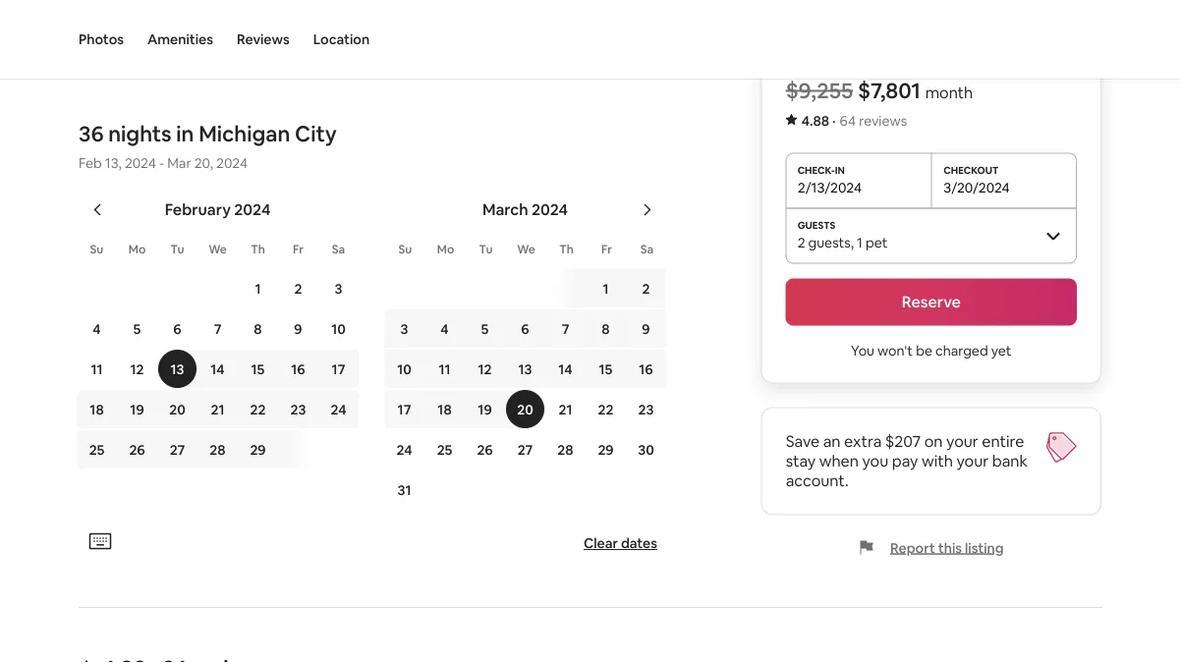 Task type: locate. For each thing, give the bounding box(es) containing it.
0 vertical spatial 3
[[335, 280, 342, 297]]

clear
[[584, 535, 618, 552]]

2 19 button from the left
[[465, 390, 505, 429]]

11 button
[[77, 350, 117, 388], [425, 350, 465, 388]]

1 horizontal spatial 26 button
[[465, 431, 505, 469]]

2 8 from the left
[[602, 320, 610, 338]]

report
[[891, 539, 935, 557]]

1 horizontal spatial sa
[[641, 242, 654, 257]]

2 7 from the left
[[562, 320, 569, 338]]

0 horizontal spatial tu
[[171, 242, 184, 257]]

1 horizontal spatial 18
[[438, 401, 452, 418]]

1 horizontal spatial 2 button
[[626, 269, 666, 308]]

mo
[[129, 242, 146, 257], [437, 242, 454, 257]]

0 horizontal spatial 18
[[90, 401, 104, 418]]

19 button
[[117, 390, 157, 429], [465, 390, 505, 429]]

2 20 from the left
[[517, 401, 533, 418]]

0 horizontal spatial 9
[[294, 320, 302, 338]]

1 horizontal spatial 7 button
[[545, 310, 586, 348]]

1 horizontal spatial 23
[[638, 401, 654, 418]]

0 horizontal spatial 28 button
[[198, 431, 238, 469]]

0 horizontal spatial 11
[[91, 360, 103, 378]]

1 horizontal spatial su
[[399, 242, 412, 257]]

2 12 from the left
[[478, 360, 492, 378]]

5
[[133, 320, 141, 338], [481, 320, 489, 338]]

2 1 button from the left
[[548, 269, 626, 308]]

1 vertical spatial 17 button
[[384, 390, 425, 429]]

2024 right march
[[532, 199, 568, 219]]

2024 left - on the left top
[[125, 154, 156, 172]]

10
[[331, 320, 346, 338], [397, 360, 412, 378]]

0 horizontal spatial fr
[[293, 242, 304, 257]]

2 button
[[278, 269, 318, 308], [626, 269, 666, 308]]

amenities
[[147, 30, 213, 48]]

27 button
[[157, 431, 198, 469], [505, 431, 545, 469]]

1 7 from the left
[[214, 320, 222, 338]]

-
[[159, 154, 164, 172]]

2 18 from the left
[[438, 401, 452, 418]]

1 21 from the left
[[211, 401, 225, 418]]

1 horizontal spatial 24 button
[[384, 431, 425, 469]]

17
[[332, 360, 345, 378], [398, 401, 411, 418]]

28 for second the 28 button from the left
[[558, 441, 574, 459]]

,
[[851, 233, 854, 251]]

7 button
[[198, 310, 238, 348], [545, 310, 586, 348]]

1 fr from the left
[[293, 242, 304, 257]]

2 7 button from the left
[[545, 310, 586, 348]]

1 horizontal spatial 11
[[439, 360, 451, 378]]

24 for left 24 button
[[331, 401, 347, 418]]

account.
[[786, 471, 849, 491]]

2 su from the left
[[399, 242, 412, 257]]

1 horizontal spatial 4 button
[[425, 310, 465, 348]]

1 8 button from the left
[[238, 310, 278, 348]]

28 button
[[198, 431, 238, 469], [545, 431, 586, 469]]

0 horizontal spatial sa
[[332, 242, 345, 257]]

36
[[79, 119, 104, 147]]

2 22 from the left
[[598, 401, 614, 418]]

0 vertical spatial 10 button
[[318, 310, 359, 348]]

2 for second 2 button from left
[[642, 280, 650, 297]]

0 horizontal spatial 7 button
[[198, 310, 238, 348]]

2024 right the february
[[234, 199, 271, 219]]

0 horizontal spatial 12
[[130, 360, 144, 378]]

0 horizontal spatial 5 button
[[117, 310, 157, 348]]

th down march 2024
[[559, 242, 574, 257]]

1 13 button from the left
[[157, 350, 198, 388]]

0 horizontal spatial 13
[[171, 360, 184, 378]]

1 29 from the left
[[250, 441, 266, 459]]

1 23 from the left
[[290, 401, 306, 418]]

1 25 button from the left
[[77, 431, 117, 469]]

0 horizontal spatial 16
[[291, 360, 305, 378]]

28
[[210, 441, 226, 459], [558, 441, 574, 459]]

1 6 from the left
[[173, 320, 181, 338]]

2 28 from the left
[[558, 441, 574, 459]]

25 for first 25 button from the left
[[89, 441, 105, 459]]

4
[[93, 320, 101, 338], [441, 320, 449, 338]]

11 for 2nd 11 button
[[439, 360, 451, 378]]

stay
[[786, 451, 816, 471]]

1 th from the left
[[251, 242, 265, 257]]

1 27 from the left
[[170, 441, 185, 459]]

1 horizontal spatial 3
[[401, 320, 408, 338]]

2 11 from the left
[[439, 360, 451, 378]]

20 button
[[157, 390, 198, 429], [505, 390, 545, 429]]

5 button
[[117, 310, 157, 348], [465, 310, 505, 348]]

0 horizontal spatial 1
[[255, 280, 261, 297]]

27
[[170, 441, 185, 459], [518, 441, 533, 459]]

9
[[294, 320, 302, 338], [642, 320, 650, 338]]

0 vertical spatial 3 button
[[318, 269, 359, 308]]

6 for first 6 button from right
[[521, 320, 529, 338]]

14 for first 14 button from the right
[[559, 360, 573, 378]]

reviews button
[[237, 0, 290, 79]]

1 18 button from the left
[[77, 390, 117, 429]]

your right with
[[957, 451, 989, 471]]

1 9 from the left
[[294, 320, 302, 338]]

25
[[89, 441, 105, 459], [437, 441, 452, 459]]

21 for first 21 button from right
[[559, 401, 573, 418]]

2 12 button from the left
[[465, 350, 505, 388]]

10 button
[[318, 310, 359, 348], [384, 350, 425, 388]]

1 horizontal spatial fr
[[602, 242, 612, 257]]

1 26 from the left
[[129, 441, 145, 459]]

21 for 1st 21 button from the left
[[211, 401, 225, 418]]

bank
[[992, 451, 1028, 471]]

2 23 button from the left
[[626, 390, 666, 429]]

18 for first 18 button from the right
[[438, 401, 452, 418]]

1 horizontal spatial 8 button
[[586, 310, 626, 348]]

2 16 from the left
[[639, 360, 653, 378]]

7
[[214, 320, 222, 338], [562, 320, 569, 338]]

24 button
[[318, 390, 359, 429], [384, 431, 425, 469]]

0 horizontal spatial 14 button
[[198, 350, 238, 388]]

1 horizontal spatial 25 button
[[425, 431, 465, 469]]

1 vertical spatial 17
[[398, 401, 411, 418]]

0 horizontal spatial 8
[[254, 320, 262, 338]]

we
[[209, 242, 227, 257], [517, 242, 535, 257]]

1 horizontal spatial 28 button
[[545, 431, 586, 469]]

1 horizontal spatial 23 button
[[626, 390, 666, 429]]

1 horizontal spatial 22
[[598, 401, 614, 418]]

1 tu from the left
[[171, 242, 184, 257]]

0 horizontal spatial 2
[[294, 280, 302, 297]]

2 15 from the left
[[599, 360, 613, 378]]

$207
[[885, 431, 921, 452]]

2 16 button from the left
[[626, 350, 666, 388]]

0 horizontal spatial 29 button
[[238, 431, 316, 469]]

2 9 from the left
[[642, 320, 650, 338]]

1 horizontal spatial 11 button
[[425, 350, 465, 388]]

22
[[250, 401, 266, 418], [598, 401, 614, 418]]

1 vertical spatial 24 button
[[384, 431, 425, 469]]

we down march 2024
[[517, 242, 535, 257]]

23 button
[[278, 390, 318, 429], [626, 390, 666, 429]]

0 horizontal spatial 6 button
[[157, 310, 198, 348]]

1 29 button from the left
[[238, 431, 316, 469]]

1 horizontal spatial 8
[[602, 320, 610, 338]]

25 button
[[77, 431, 117, 469], [425, 431, 465, 469]]

pet
[[866, 233, 888, 251]]

1 horizontal spatial 27
[[518, 441, 533, 459]]

2024
[[125, 154, 156, 172], [216, 154, 248, 172], [234, 199, 271, 219], [532, 199, 568, 219]]

1 horizontal spatial we
[[517, 242, 535, 257]]

18 button
[[77, 390, 117, 429], [425, 390, 465, 429]]

8 button
[[238, 310, 278, 348], [586, 310, 626, 348]]

reviews
[[237, 30, 290, 48]]

0 horizontal spatial 28
[[210, 441, 226, 459]]

1 6 button from the left
[[157, 310, 198, 348]]

1 vertical spatial 3
[[401, 320, 408, 338]]

2 28 button from the left
[[545, 431, 586, 469]]

2 13 from the left
[[518, 360, 532, 378]]

0 horizontal spatial 29
[[250, 441, 266, 459]]

1 vertical spatial 10
[[397, 360, 412, 378]]

2 5 from the left
[[481, 320, 489, 338]]

1 28 from the left
[[210, 441, 226, 459]]

1 horizontal spatial 9 button
[[626, 310, 666, 348]]

26
[[129, 441, 145, 459], [477, 441, 493, 459]]

1 horizontal spatial 16
[[639, 360, 653, 378]]

0 horizontal spatial 22 button
[[238, 390, 278, 429]]

0 horizontal spatial 21
[[211, 401, 225, 418]]

0 horizontal spatial 24
[[331, 401, 347, 418]]

0 horizontal spatial 20 button
[[157, 390, 198, 429]]

1 horizontal spatial 25
[[437, 441, 452, 459]]

17 button
[[318, 350, 359, 388], [384, 390, 425, 429]]

1 18 from the left
[[90, 401, 104, 418]]

1 sa from the left
[[332, 242, 345, 257]]

27 for second the 27 "button" from right
[[170, 441, 185, 459]]

15 button
[[238, 350, 278, 388], [586, 350, 626, 388]]

1 8 from the left
[[254, 320, 262, 338]]

1 horizontal spatial 21
[[559, 401, 573, 418]]

tu down the february
[[171, 242, 184, 257]]

0 horizontal spatial 26 button
[[117, 431, 157, 469]]

8 for second 8 "button" from right
[[254, 320, 262, 338]]

1 horizontal spatial 10 button
[[384, 350, 425, 388]]

1 11 from the left
[[91, 360, 103, 378]]

2024 right 20,
[[216, 154, 248, 172]]

2 25 from the left
[[437, 441, 452, 459]]

0 horizontal spatial 20
[[169, 401, 186, 418]]

2 29 from the left
[[598, 441, 614, 459]]

1 14 button from the left
[[198, 350, 238, 388]]

18 for 1st 18 button
[[90, 401, 104, 418]]

2 4 from the left
[[441, 320, 449, 338]]

you
[[862, 451, 889, 471]]

sa
[[332, 242, 345, 257], [641, 242, 654, 257]]

1 horizontal spatial 12 button
[[465, 350, 505, 388]]

19
[[130, 401, 144, 418], [478, 401, 492, 418]]

2 22 button from the left
[[586, 390, 626, 429]]

2 25 button from the left
[[425, 431, 465, 469]]

1 horizontal spatial 6 button
[[505, 310, 545, 348]]

february
[[165, 199, 231, 219]]

2 tu from the left
[[479, 242, 493, 257]]

1 horizontal spatial 26
[[477, 441, 493, 459]]

tu
[[171, 242, 184, 257], [479, 242, 493, 257]]

1 horizontal spatial 13
[[518, 360, 532, 378]]

2 9 button from the left
[[626, 310, 666, 348]]

14 for 2nd 14 button from the right
[[211, 360, 225, 378]]

0 horizontal spatial mo
[[129, 242, 146, 257]]

13 for first 13 "button" from left
[[171, 360, 184, 378]]

1 25 from the left
[[89, 441, 105, 459]]

1 5 button from the left
[[117, 310, 157, 348]]

0 horizontal spatial 12 button
[[117, 350, 157, 388]]

0 vertical spatial 24 button
[[318, 390, 359, 429]]

we down february 2024
[[209, 242, 227, 257]]

1 20 from the left
[[169, 401, 186, 418]]

0 horizontal spatial 19
[[130, 401, 144, 418]]

0 horizontal spatial 21 button
[[198, 390, 238, 429]]

23
[[290, 401, 306, 418], [638, 401, 654, 418]]

1 12 from the left
[[130, 360, 144, 378]]

1 4 from the left
[[93, 320, 101, 338]]

1 horizontal spatial 14 button
[[545, 350, 586, 388]]

1 horizontal spatial 29
[[598, 441, 614, 459]]

2 27 from the left
[[518, 441, 533, 459]]

0 horizontal spatial 13 button
[[157, 350, 198, 388]]

0 horizontal spatial 23 button
[[278, 390, 318, 429]]

save an extra $207 on your entire stay when you pay with your bank account.
[[786, 431, 1028, 491]]

9 for second '9' button
[[642, 320, 650, 338]]

2 26 button from the left
[[465, 431, 505, 469]]

1 horizontal spatial 2
[[642, 280, 650, 297]]

2 sa from the left
[[641, 242, 654, 257]]

1 20 button from the left
[[157, 390, 198, 429]]

13,
[[105, 154, 122, 172]]

16
[[291, 360, 305, 378], [639, 360, 653, 378]]

1 horizontal spatial 1 button
[[548, 269, 626, 308]]

1 15 from the left
[[251, 360, 265, 378]]

0 horizontal spatial 7
[[214, 320, 222, 338]]

20,
[[194, 154, 213, 172]]

fr
[[293, 242, 304, 257], [602, 242, 612, 257]]

9 button
[[278, 310, 318, 348], [626, 310, 666, 348]]

29 button
[[238, 431, 316, 469], [586, 431, 626, 469]]

1 horizontal spatial th
[[559, 242, 574, 257]]

6
[[173, 320, 181, 338], [521, 320, 529, 338]]

1 14 from the left
[[211, 360, 225, 378]]

2 we from the left
[[517, 242, 535, 257]]

0 horizontal spatial 23
[[290, 401, 306, 418]]

0 horizontal spatial 15 button
[[238, 350, 278, 388]]

0 horizontal spatial 4
[[93, 320, 101, 338]]

$9,255 $7,801 month
[[786, 77, 973, 105]]

1 5 from the left
[[133, 320, 141, 338]]

tu down march
[[479, 242, 493, 257]]

0 horizontal spatial 16 button
[[278, 350, 318, 388]]

th down february 2024
[[251, 242, 265, 257]]

3 button
[[318, 269, 359, 308], [384, 310, 425, 348]]

your
[[947, 431, 979, 452], [957, 451, 989, 471]]

report this listing
[[891, 539, 1004, 557]]

20 for 1st 20 button from right
[[517, 401, 533, 418]]

2 for 2nd 2 button from the right
[[294, 280, 302, 297]]

24
[[331, 401, 347, 418], [397, 441, 412, 459]]

29
[[250, 441, 266, 459], [598, 441, 614, 459]]

1 1 button from the left
[[238, 269, 278, 308]]

1 horizontal spatial 20 button
[[505, 390, 545, 429]]

0 horizontal spatial 10
[[331, 320, 346, 338]]

3
[[335, 280, 342, 297], [401, 320, 408, 338]]

0 horizontal spatial 4 button
[[77, 310, 117, 348]]

2 14 from the left
[[559, 360, 573, 378]]

1
[[857, 233, 863, 251], [255, 280, 261, 297], [603, 280, 609, 297]]

1 22 from the left
[[250, 401, 266, 418]]

1 horizontal spatial 14
[[559, 360, 573, 378]]

$7,801
[[858, 77, 921, 105]]

16 button
[[278, 350, 318, 388], [626, 350, 666, 388]]

0 horizontal spatial 11 button
[[77, 350, 117, 388]]

your right on
[[947, 431, 979, 452]]

2 8 button from the left
[[586, 310, 626, 348]]

21
[[211, 401, 225, 418], [559, 401, 573, 418]]

2 21 from the left
[[559, 401, 573, 418]]

0 horizontal spatial 27
[[170, 441, 185, 459]]

1 button
[[238, 269, 278, 308], [548, 269, 626, 308]]

14
[[211, 360, 225, 378], [559, 360, 573, 378]]

20
[[169, 401, 186, 418], [517, 401, 533, 418]]

0 horizontal spatial 6
[[173, 320, 181, 338]]

1 horizontal spatial 3 button
[[384, 310, 425, 348]]

reserve
[[902, 292, 961, 312]]

2 19 from the left
[[478, 401, 492, 418]]

2 th from the left
[[559, 242, 574, 257]]



Task type: describe. For each thing, give the bounding box(es) containing it.
mar
[[167, 154, 191, 172]]

36 nights in michigan city feb 13, 2024 - mar 20, 2024
[[79, 119, 337, 172]]

1 16 from the left
[[291, 360, 305, 378]]

2 horizontal spatial 2
[[798, 233, 806, 251]]

1 26 button from the left
[[117, 431, 157, 469]]

extra
[[844, 431, 882, 452]]

2 14 button from the left
[[545, 350, 586, 388]]

15 for first 15 button
[[251, 360, 265, 378]]

1 7 button from the left
[[198, 310, 238, 348]]

31 button
[[384, 471, 425, 509]]

on
[[925, 431, 943, 452]]

entire
[[982, 431, 1024, 452]]

0 horizontal spatial 3 button
[[318, 269, 359, 308]]

2 2 button from the left
[[626, 269, 666, 308]]

charged
[[936, 342, 988, 359]]

feb
[[79, 154, 102, 172]]

28 for second the 28 button from the right
[[210, 441, 226, 459]]

won't
[[878, 342, 913, 359]]

you won't be charged yet
[[851, 342, 1012, 359]]

1 12 button from the left
[[117, 350, 157, 388]]

in
[[176, 119, 194, 147]]

7 for second 7 button
[[562, 320, 569, 338]]

february 2024
[[165, 199, 271, 219]]

1 23 button from the left
[[278, 390, 318, 429]]

1 22 button from the left
[[238, 390, 278, 429]]

2 mo from the left
[[437, 242, 454, 257]]

2 horizontal spatial 1
[[857, 233, 863, 251]]

an
[[823, 431, 841, 452]]

4.88 · 64 reviews
[[802, 112, 907, 129]]

1 horizontal spatial 1
[[603, 280, 609, 297]]

clear dates
[[584, 535, 658, 552]]

2 fr from the left
[[602, 242, 612, 257]]

1 horizontal spatial 17 button
[[384, 390, 425, 429]]

month
[[926, 83, 973, 103]]

city
[[295, 119, 337, 147]]

1 2 button from the left
[[278, 269, 318, 308]]

1 15 button from the left
[[238, 350, 278, 388]]

2 11 button from the left
[[425, 350, 465, 388]]

2 15 button from the left
[[586, 350, 626, 388]]

reviews
[[859, 112, 907, 129]]

photos
[[79, 30, 124, 48]]

22 for first 22 button from right
[[598, 401, 614, 418]]

1 su from the left
[[90, 242, 104, 257]]

1 28 button from the left
[[198, 431, 238, 469]]

3 for the bottommost 3 button
[[401, 320, 408, 338]]

25 for 1st 25 button from the right
[[437, 441, 452, 459]]

1 16 button from the left
[[278, 350, 318, 388]]

report this listing button
[[859, 539, 1004, 557]]

27 for second the 27 "button" from the left
[[518, 441, 533, 459]]

2 guests , 1 pet
[[798, 233, 888, 251]]

this
[[938, 539, 962, 557]]

march 2024
[[483, 199, 568, 219]]

2 27 button from the left
[[505, 431, 545, 469]]

0 horizontal spatial 17
[[332, 360, 345, 378]]

4.88
[[802, 112, 830, 129]]

photos button
[[79, 0, 124, 79]]

when
[[819, 451, 859, 471]]

30 button
[[626, 431, 666, 469]]

1 19 button from the left
[[117, 390, 157, 429]]

amenities button
[[147, 0, 213, 79]]

3/20/2024
[[944, 178, 1010, 196]]

michigan
[[199, 119, 290, 147]]

2 20 button from the left
[[505, 390, 545, 429]]

listing
[[965, 539, 1004, 557]]

1 27 button from the left
[[157, 431, 198, 469]]

2 23 from the left
[[638, 401, 654, 418]]

1 we from the left
[[209, 242, 227, 257]]

30
[[638, 441, 654, 459]]

·
[[833, 112, 836, 129]]

1 horizontal spatial 10
[[397, 360, 412, 378]]

0 horizontal spatial 17 button
[[318, 350, 359, 388]]

1 19 from the left
[[130, 401, 144, 418]]

12 for 1st 12 button from left
[[130, 360, 144, 378]]

3 for 3 button to the left
[[335, 280, 342, 297]]

7 for second 7 button from right
[[214, 320, 222, 338]]

0 horizontal spatial 10 button
[[318, 310, 359, 348]]

1 21 button from the left
[[198, 390, 238, 429]]

yet
[[991, 342, 1012, 359]]

be
[[916, 342, 933, 359]]

24 for right 24 button
[[397, 441, 412, 459]]

1 9 button from the left
[[278, 310, 318, 348]]

1 11 button from the left
[[77, 350, 117, 388]]

calendar application
[[55, 178, 1181, 527]]

22 for first 22 button from the left
[[250, 401, 266, 418]]

2 5 button from the left
[[465, 310, 505, 348]]

9 for 2nd '9' button from right
[[294, 320, 302, 338]]

2 21 button from the left
[[545, 390, 586, 429]]

save
[[786, 431, 820, 452]]

13 for second 13 "button" from left
[[518, 360, 532, 378]]

20 for second 20 button from right
[[169, 401, 186, 418]]

pay
[[892, 451, 918, 471]]

8 for first 8 "button" from the right
[[602, 320, 610, 338]]

11 for 1st 11 button from the left
[[91, 360, 103, 378]]

12 for first 12 button from the right
[[478, 360, 492, 378]]

2 26 from the left
[[477, 441, 493, 459]]

reserve button
[[786, 279, 1077, 326]]

nights
[[108, 119, 172, 147]]

2 6 button from the left
[[505, 310, 545, 348]]

15 for first 15 button from the right
[[599, 360, 613, 378]]

location
[[313, 30, 370, 48]]

1 horizontal spatial 17
[[398, 401, 411, 418]]

1 mo from the left
[[129, 242, 146, 257]]

0 horizontal spatial 24 button
[[318, 390, 359, 429]]

clear dates button
[[576, 527, 665, 560]]

0 vertical spatial 10
[[331, 320, 346, 338]]

2 18 button from the left
[[425, 390, 465, 429]]

march
[[483, 199, 528, 219]]

2 13 button from the left
[[505, 350, 545, 388]]

$9,255
[[786, 77, 853, 105]]

2 29 button from the left
[[586, 431, 626, 469]]

guests
[[809, 233, 851, 251]]

dates
[[621, 535, 658, 552]]

2/13/2024
[[798, 178, 862, 196]]

location button
[[313, 0, 370, 79]]

2 4 button from the left
[[425, 310, 465, 348]]

31
[[398, 481, 411, 499]]

64
[[840, 112, 856, 129]]

6 for 2nd 6 button from right
[[173, 320, 181, 338]]

1 vertical spatial 3 button
[[384, 310, 425, 348]]

you
[[851, 342, 875, 359]]

with
[[922, 451, 953, 471]]

1 vertical spatial 10 button
[[384, 350, 425, 388]]

1 4 button from the left
[[77, 310, 117, 348]]



Task type: vqa. For each thing, say whether or not it's contained in the screenshot.
create at the top left of page
no



